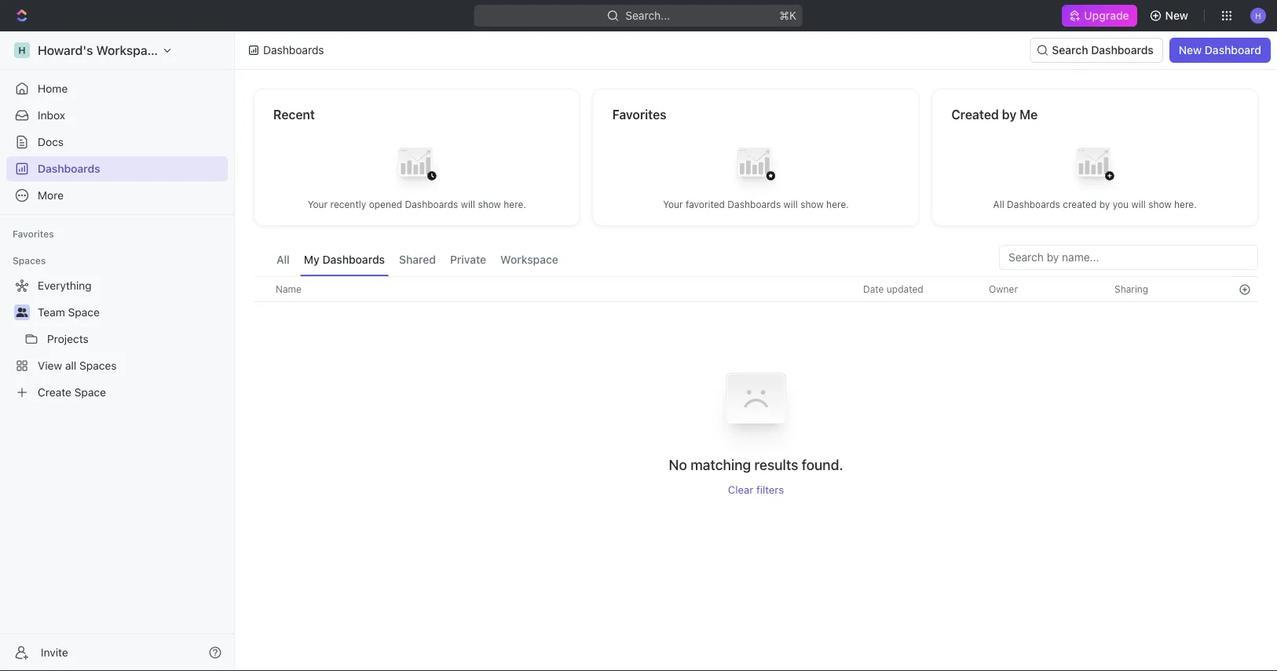 Task type: describe. For each thing, give the bounding box(es) containing it.
1 vertical spatial by
[[1099, 199, 1110, 210]]

team
[[38, 306, 65, 319]]

workspace inside sidebar navigation
[[96, 43, 161, 58]]

dashboards link
[[6, 156, 228, 181]]

private
[[450, 253, 486, 266]]

everything link
[[6, 273, 225, 298]]

tab list containing all
[[273, 245, 562, 276]]

my dashboards button
[[300, 245, 389, 276]]

workspace inside button
[[500, 253, 558, 266]]

your for recent
[[308, 199, 328, 210]]

favorites inside button
[[13, 229, 54, 240]]

inbox
[[38, 109, 65, 122]]

dashboards down no recent dashboards image
[[405, 199, 458, 210]]

view all spaces
[[38, 359, 117, 372]]

all button
[[273, 245, 294, 276]]

filters
[[756, 484, 784, 496]]

no matching results found. row
[[254, 352, 1258, 496]]

favorited
[[686, 199, 725, 210]]

created by me
[[951, 107, 1038, 122]]

clear filters
[[728, 484, 784, 496]]

found.
[[802, 456, 843, 473]]

private button
[[446, 245, 490, 276]]

1 here. from the left
[[504, 199, 526, 210]]

my
[[304, 253, 319, 266]]

no data image
[[709, 352, 803, 455]]

no recent dashboards image
[[385, 135, 448, 198]]

favorites button
[[6, 225, 60, 243]]

results
[[754, 456, 798, 473]]

more
[[38, 189, 64, 202]]

new dashboard button
[[1169, 38, 1271, 63]]

search dashboards
[[1052, 44, 1154, 57]]

projects
[[47, 333, 89, 346]]

shared
[[399, 253, 436, 266]]

you
[[1113, 199, 1129, 210]]

all for all dashboards created by you will show here.
[[993, 199, 1004, 210]]

create space link
[[6, 380, 225, 405]]

view all spaces link
[[6, 353, 225, 379]]

h inside howard's workspace, , element
[[18, 45, 26, 56]]

more button
[[6, 183, 228, 208]]

3 here. from the left
[[1174, 199, 1197, 210]]

opened
[[369, 199, 402, 210]]

projects link
[[47, 327, 225, 352]]

team space
[[38, 306, 100, 319]]

inbox link
[[6, 103, 228, 128]]

h button
[[1246, 3, 1271, 28]]

new for new dashboard
[[1179, 44, 1202, 57]]

dashboard
[[1205, 44, 1261, 57]]

docs link
[[6, 130, 228, 155]]

user group image
[[16, 308, 28, 317]]

create
[[38, 386, 71, 399]]

matching
[[690, 456, 751, 473]]

3 show from the left
[[1148, 199, 1172, 210]]

your for favorites
[[663, 199, 683, 210]]

1 horizontal spatial favorites
[[612, 107, 667, 122]]

owner
[[989, 284, 1018, 295]]

2 show from the left
[[801, 199, 824, 210]]

spaces inside tree
[[79, 359, 117, 372]]

howard's
[[38, 43, 93, 58]]

workspace button
[[496, 245, 562, 276]]

search...
[[626, 9, 670, 22]]

2 will from the left
[[783, 199, 798, 210]]



Task type: locate. For each thing, give the bounding box(es) containing it.
1 horizontal spatial all
[[993, 199, 1004, 210]]

will
[[461, 199, 475, 210], [783, 199, 798, 210], [1131, 199, 1146, 210]]

1 your from the left
[[308, 199, 328, 210]]

no matching results found. table
[[254, 276, 1258, 496]]

favorites
[[612, 107, 667, 122], [13, 229, 54, 240]]

0 vertical spatial spaces
[[13, 255, 46, 266]]

upgrade
[[1084, 9, 1129, 22]]

your left recently
[[308, 199, 328, 210]]

1 vertical spatial new
[[1179, 44, 1202, 57]]

date
[[863, 284, 884, 295]]

invite
[[41, 646, 68, 659]]

2 horizontal spatial here.
[[1174, 199, 1197, 210]]

0 horizontal spatial your
[[308, 199, 328, 210]]

dashboards up recent
[[263, 44, 324, 57]]

workspace up home link
[[96, 43, 161, 58]]

0 horizontal spatial spaces
[[13, 255, 46, 266]]

2 horizontal spatial show
[[1148, 199, 1172, 210]]

date updated button
[[854, 277, 933, 302]]

home link
[[6, 76, 228, 101]]

h up dashboard
[[1255, 11, 1261, 20]]

name
[[276, 284, 301, 295]]

1 horizontal spatial your
[[663, 199, 683, 210]]

dashboards left created
[[1007, 199, 1060, 210]]

your favorited dashboards will show here.
[[663, 199, 849, 210]]

sidebar navigation
[[0, 31, 238, 672]]

1 horizontal spatial workspace
[[500, 253, 558, 266]]

team space link
[[38, 300, 225, 325]]

dashboards down the upgrade
[[1091, 44, 1154, 57]]

new
[[1165, 9, 1188, 22], [1179, 44, 1202, 57]]

tree inside sidebar navigation
[[6, 273, 228, 405]]

1 vertical spatial spaces
[[79, 359, 117, 372]]

recently
[[330, 199, 366, 210]]

new up new dashboard
[[1165, 9, 1188, 22]]

new dashboard
[[1179, 44, 1261, 57]]

workspace
[[96, 43, 161, 58], [500, 253, 558, 266]]

0 vertical spatial by
[[1002, 107, 1016, 122]]

all for all
[[276, 253, 290, 266]]

dashboards inside button
[[322, 253, 385, 266]]

1 show from the left
[[478, 199, 501, 210]]

2 your from the left
[[663, 199, 683, 210]]

will down no favorited dashboards image at the top right
[[783, 199, 798, 210]]

shared button
[[395, 245, 440, 276]]

space down view all spaces
[[74, 386, 106, 399]]

space
[[68, 306, 100, 319], [74, 386, 106, 399]]

space up projects on the left
[[68, 306, 100, 319]]

0 vertical spatial all
[[993, 199, 1004, 210]]

tree
[[6, 273, 228, 405]]

dashboards right the my
[[322, 253, 385, 266]]

space for team space
[[68, 306, 100, 319]]

1 will from the left
[[461, 199, 475, 210]]

h inside h 'dropdown button'
[[1255, 11, 1261, 20]]

will up private
[[461, 199, 475, 210]]

tree containing everything
[[6, 273, 228, 405]]

view
[[38, 359, 62, 372]]

new inside button
[[1165, 9, 1188, 22]]

upgrade link
[[1062, 5, 1137, 27]]

0 horizontal spatial workspace
[[96, 43, 161, 58]]

3 will from the left
[[1131, 199, 1146, 210]]

your left the "favorited"
[[663, 199, 683, 210]]

dashboards
[[263, 44, 324, 57], [1091, 44, 1154, 57], [38, 162, 100, 175], [405, 199, 458, 210], [728, 199, 781, 210], [1007, 199, 1060, 210], [322, 253, 385, 266]]

your
[[308, 199, 328, 210], [663, 199, 683, 210]]

new inside button
[[1179, 44, 1202, 57]]

workspace right private
[[500, 253, 558, 266]]

0 vertical spatial workspace
[[96, 43, 161, 58]]

by left me
[[1002, 107, 1016, 122]]

spaces
[[13, 255, 46, 266], [79, 359, 117, 372]]

1 horizontal spatial h
[[1255, 11, 1261, 20]]

0 horizontal spatial here.
[[504, 199, 526, 210]]

0 horizontal spatial by
[[1002, 107, 1016, 122]]

date updated
[[863, 284, 923, 295]]

1 horizontal spatial will
[[783, 199, 798, 210]]

h
[[1255, 11, 1261, 20], [18, 45, 26, 56]]

search
[[1052, 44, 1088, 57]]

sharing
[[1114, 284, 1148, 295]]

2 here. from the left
[[826, 199, 849, 210]]

0 vertical spatial h
[[1255, 11, 1261, 20]]

dashboards down no favorited dashboards image at the top right
[[728, 199, 781, 210]]

1 vertical spatial all
[[276, 253, 290, 266]]

1 horizontal spatial by
[[1099, 199, 1110, 210]]

home
[[38, 82, 68, 95]]

row containing name
[[254, 276, 1258, 302]]

clear
[[728, 484, 753, 496]]

1 vertical spatial h
[[18, 45, 26, 56]]

everything
[[38, 279, 92, 292]]

0 horizontal spatial all
[[276, 253, 290, 266]]

new button
[[1143, 3, 1198, 28]]

h left howard's
[[18, 45, 26, 56]]

howard's workspace, , element
[[14, 42, 30, 58]]

here.
[[504, 199, 526, 210], [826, 199, 849, 210], [1174, 199, 1197, 210]]

⌘k
[[779, 9, 797, 22]]

docs
[[38, 135, 64, 148]]

spaces down favorites button
[[13, 255, 46, 266]]

0 horizontal spatial favorites
[[13, 229, 54, 240]]

1 vertical spatial space
[[74, 386, 106, 399]]

clear filters button
[[728, 484, 784, 496]]

1 horizontal spatial show
[[801, 199, 824, 210]]

0 vertical spatial space
[[68, 306, 100, 319]]

0 horizontal spatial show
[[478, 199, 501, 210]]

all
[[65, 359, 76, 372]]

all inside button
[[276, 253, 290, 266]]

0 horizontal spatial h
[[18, 45, 26, 56]]

dashboards inside button
[[1091, 44, 1154, 57]]

by left you
[[1099, 199, 1110, 210]]

created
[[1063, 199, 1097, 210]]

search dashboards button
[[1030, 38, 1163, 63]]

0 vertical spatial favorites
[[612, 107, 667, 122]]

created
[[951, 107, 999, 122]]

spaces right all at the left
[[79, 359, 117, 372]]

row
[[254, 276, 1258, 302]]

dashboards inside sidebar navigation
[[38, 162, 100, 175]]

will right you
[[1131, 199, 1146, 210]]

1 horizontal spatial spaces
[[79, 359, 117, 372]]

by
[[1002, 107, 1016, 122], [1099, 199, 1110, 210]]

all dashboards created by you will show here.
[[993, 199, 1197, 210]]

no created by me dashboards image
[[1064, 135, 1126, 198]]

my dashboards
[[304, 253, 385, 266]]

space for create space
[[74, 386, 106, 399]]

howard's workspace
[[38, 43, 161, 58]]

all
[[993, 199, 1004, 210], [276, 253, 290, 266]]

1 vertical spatial favorites
[[13, 229, 54, 240]]

new down new button
[[1179, 44, 1202, 57]]

1 vertical spatial workspace
[[500, 253, 558, 266]]

no
[[669, 456, 687, 473]]

dashboards up more
[[38, 162, 100, 175]]

0 horizontal spatial will
[[461, 199, 475, 210]]

no matching results found.
[[669, 456, 843, 473]]

recent
[[273, 107, 315, 122]]

0 vertical spatial new
[[1165, 9, 1188, 22]]

your recently opened dashboards will show here.
[[308, 199, 526, 210]]

new for new
[[1165, 9, 1188, 22]]

create space
[[38, 386, 106, 399]]

2 horizontal spatial will
[[1131, 199, 1146, 210]]

me
[[1020, 107, 1038, 122]]

tab list
[[273, 245, 562, 276]]

1 horizontal spatial here.
[[826, 199, 849, 210]]

no favorited dashboards image
[[725, 135, 787, 198]]

Search by name... text field
[[1008, 246, 1249, 269]]

updated
[[887, 284, 923, 295]]

show
[[478, 199, 501, 210], [801, 199, 824, 210], [1148, 199, 1172, 210]]



Task type: vqa. For each thing, say whether or not it's contained in the screenshot.
The User Group icon to the bottom
no



